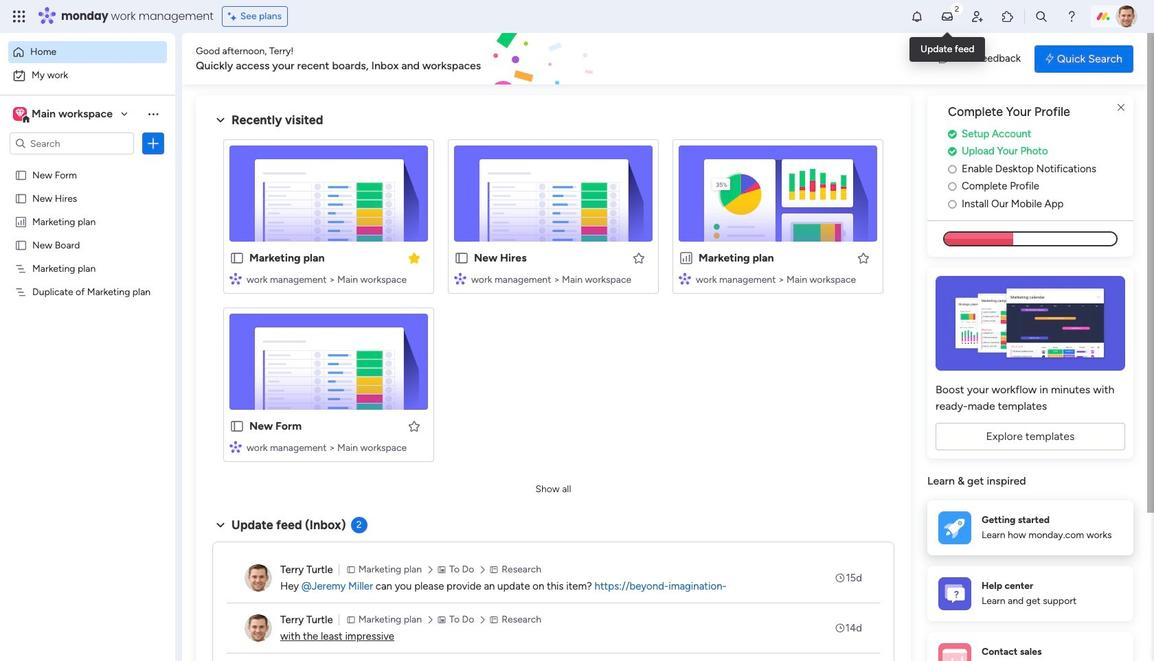 Task type: locate. For each thing, give the bounding box(es) containing it.
0 horizontal spatial terry turtle image
[[245, 565, 272, 592]]

circle o image
[[948, 182, 957, 192]]

close update feed (inbox) image
[[212, 517, 229, 534]]

0 vertical spatial check circle image
[[948, 129, 957, 139]]

add to favorites image for the bottommost public board icon
[[408, 420, 421, 433]]

workspace selection element
[[13, 106, 115, 124]]

list box
[[0, 160, 175, 489]]

terry turtle image right the help "icon" at the top right
[[1116, 5, 1138, 27]]

invite members image
[[971, 10, 985, 23]]

public board image
[[14, 192, 27, 205], [14, 238, 27, 252], [230, 419, 245, 434]]

1 vertical spatial add to favorites image
[[408, 420, 421, 433]]

1 circle o image from the top
[[948, 164, 957, 174]]

terry turtle image
[[1116, 5, 1138, 27], [245, 565, 272, 592]]

2 vertical spatial public board image
[[230, 419, 245, 434]]

1 check circle image from the top
[[948, 129, 957, 139]]

0 vertical spatial terry turtle image
[[1116, 5, 1138, 27]]

0 vertical spatial circle o image
[[948, 164, 957, 174]]

1 vertical spatial public board image
[[14, 238, 27, 252]]

public board image
[[14, 168, 27, 181], [230, 251, 245, 266], [454, 251, 469, 266]]

v2 bolt switch image
[[1046, 51, 1054, 66]]

1 horizontal spatial terry turtle image
[[1116, 5, 1138, 27]]

2 horizontal spatial public board image
[[454, 251, 469, 266]]

circle o image
[[948, 164, 957, 174], [948, 199, 957, 209]]

1 vertical spatial check circle image
[[948, 147, 957, 157]]

Search in workspace field
[[29, 136, 115, 152]]

1 horizontal spatial public board image
[[230, 251, 245, 266]]

2 image
[[951, 1, 964, 16]]

circle o image down circle o image on the right
[[948, 199, 957, 209]]

1 vertical spatial circle o image
[[948, 199, 957, 209]]

circle o image up circle o image on the right
[[948, 164, 957, 174]]

option
[[8, 41, 167, 63], [8, 65, 167, 87], [0, 163, 175, 165]]

public dashboard image
[[679, 251, 694, 266]]

0 vertical spatial public board image
[[14, 192, 27, 205]]

0 vertical spatial add to favorites image
[[857, 251, 871, 265]]

2 check circle image from the top
[[948, 147, 957, 157]]

monday marketplace image
[[1001, 10, 1015, 23]]

check circle image
[[948, 129, 957, 139], [948, 147, 957, 157]]

1 vertical spatial option
[[8, 65, 167, 87]]

terry turtle image up terry turtle image
[[245, 565, 272, 592]]

close recently visited image
[[212, 112, 229, 129]]

notifications image
[[911, 10, 924, 23]]

add to favorites image
[[632, 251, 646, 265]]

add to favorites image
[[857, 251, 871, 265], [408, 420, 421, 433]]

0 horizontal spatial add to favorites image
[[408, 420, 421, 433]]

see plans image
[[228, 9, 240, 24]]

1 horizontal spatial add to favorites image
[[857, 251, 871, 265]]



Task type: describe. For each thing, give the bounding box(es) containing it.
quick search results list box
[[212, 129, 895, 479]]

public dashboard image
[[14, 215, 27, 228]]

contact sales element
[[928, 633, 1134, 662]]

options image
[[146, 137, 160, 151]]

add to favorites image for public dashboard icon
[[857, 251, 871, 265]]

terry turtle image
[[245, 615, 272, 643]]

2 vertical spatial option
[[0, 163, 175, 165]]

v2 user feedback image
[[939, 51, 949, 66]]

dapulse x slim image
[[1113, 100, 1130, 116]]

0 horizontal spatial public board image
[[14, 168, 27, 181]]

public board image for remove from favorites image
[[230, 251, 245, 266]]

public board image for add to favorites image
[[454, 251, 469, 266]]

2 circle o image from the top
[[948, 199, 957, 209]]

update feed image
[[941, 10, 955, 23]]

0 vertical spatial option
[[8, 41, 167, 63]]

remove from favorites image
[[408, 251, 421, 265]]

help image
[[1065, 10, 1079, 23]]

workspace options image
[[146, 107, 160, 121]]

1 vertical spatial terry turtle image
[[245, 565, 272, 592]]

search everything image
[[1035, 10, 1049, 23]]

workspace image
[[13, 107, 27, 122]]

getting started element
[[928, 501, 1134, 556]]

templates image image
[[940, 276, 1122, 371]]

help center element
[[928, 567, 1134, 622]]

2 element
[[351, 517, 367, 534]]

workspace image
[[15, 107, 25, 122]]

select product image
[[12, 10, 26, 23]]



Task type: vqa. For each thing, say whether or not it's contained in the screenshot.
second Public board icon from the top
yes



